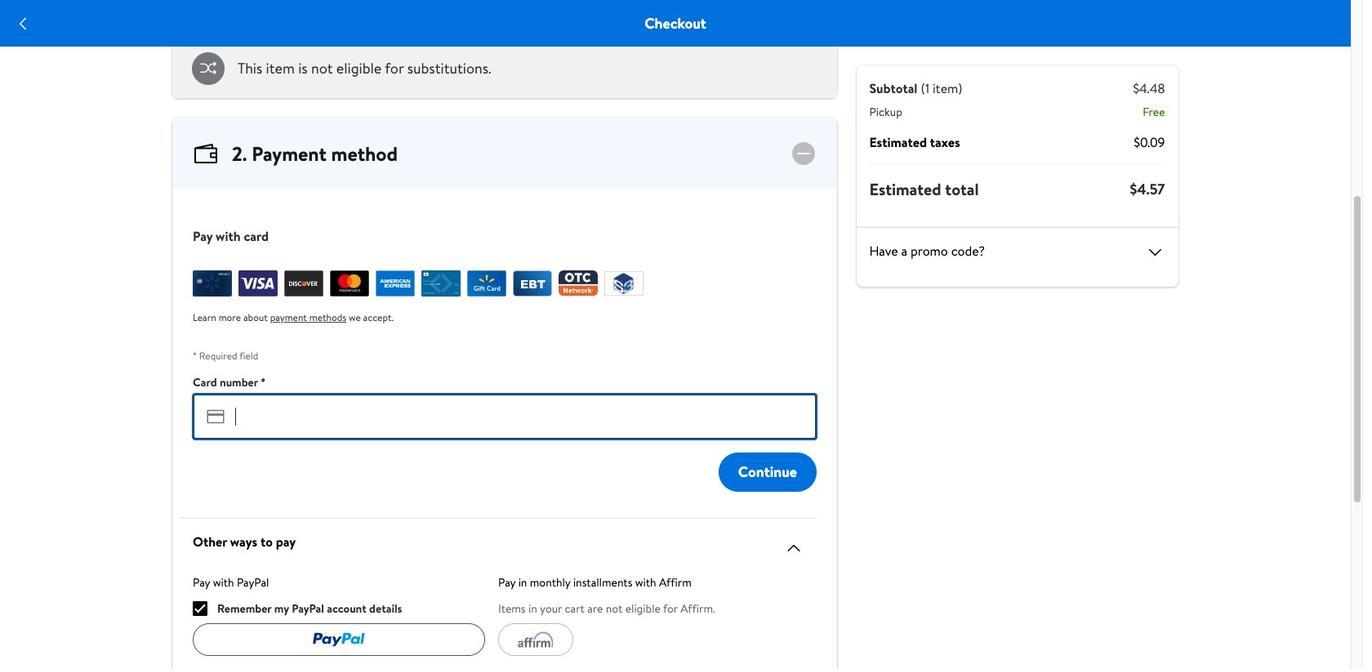 Task type: locate. For each thing, give the bounding box(es) containing it.
0 vertical spatial in
[[518, 574, 527, 591]]

substitutions.
[[407, 58, 491, 78]]

pay for pay with card
[[193, 227, 213, 245]]

number
[[220, 374, 258, 390]]

medicare advantage card image
[[605, 270, 644, 297]]

1 vertical spatial paypal
[[292, 600, 324, 617]]

paypal for my
[[292, 600, 324, 617]]

with up remember
[[213, 574, 234, 591]]

estimated down pickup
[[870, 133, 928, 151]]

for
[[385, 58, 404, 78], [663, 600, 678, 617]]

estimated total
[[870, 178, 979, 200]]

with left "affirm"
[[635, 574, 657, 591]]

estimated taxes
[[870, 133, 961, 151]]

with left card
[[216, 227, 241, 245]]

paypal up remember
[[237, 574, 269, 591]]

pay up the walmart rewards image
[[193, 227, 213, 245]]

pay
[[276, 533, 296, 551]]

1 horizontal spatial *
[[261, 374, 266, 390]]

1 horizontal spatial paypal
[[292, 600, 324, 617]]

0 horizontal spatial for
[[385, 58, 404, 78]]

* right "number"
[[261, 374, 266, 390]]

walmart rewards image
[[193, 270, 232, 297]]

* left required
[[193, 349, 197, 363]]

with
[[216, 227, 241, 245], [213, 574, 234, 591], [635, 574, 657, 591]]

otc network card image
[[559, 270, 598, 297]]

taxes
[[931, 133, 961, 151]]

a
[[902, 242, 908, 260]]

account
[[327, 600, 367, 617]]

with for card
[[216, 227, 241, 245]]

card
[[244, 227, 269, 245]]

1 vertical spatial estimated
[[870, 178, 942, 200]]

pay for pay in monthly installments with affirm
[[498, 574, 516, 591]]

1 vertical spatial eligible
[[626, 600, 661, 617]]

1 vertical spatial not
[[606, 600, 623, 617]]

method
[[331, 140, 398, 167]]

eligible
[[336, 58, 382, 78], [626, 600, 661, 617]]

paypal for with
[[237, 574, 269, 591]]

in left monthly
[[518, 574, 527, 591]]

not
[[311, 58, 333, 78], [606, 600, 623, 617]]

with for paypal
[[213, 574, 234, 591]]

estimated
[[870, 133, 928, 151], [870, 178, 942, 200]]

pay
[[193, 227, 213, 245], [193, 574, 210, 591], [498, 574, 516, 591]]

free
[[1144, 104, 1166, 120]]

0 horizontal spatial in
[[518, 574, 527, 591]]

your
[[540, 600, 562, 617]]

2. payment method
[[232, 140, 398, 167]]

not right is
[[311, 58, 333, 78]]

this item is not eligible for substitutions.
[[238, 58, 491, 78]]

for down "affirm"
[[663, 600, 678, 617]]

for left substitutions.
[[385, 58, 404, 78]]

methods
[[309, 310, 347, 324]]

estimated for estimated taxes
[[870, 133, 928, 151]]

in left your
[[528, 600, 537, 617]]

pay up remember my paypal account details checkbox
[[193, 574, 210, 591]]

pay with paypal
[[193, 574, 269, 591]]

2 estimated from the top
[[870, 178, 942, 200]]

learn more about payment methods we accept.
[[193, 310, 394, 324]]

other ways to pay
[[193, 533, 296, 551]]

pay in monthly installments with affirm
[[498, 574, 692, 591]]

not right are on the bottom of the page
[[606, 600, 623, 617]]

Card number * text field
[[193, 394, 817, 440]]

total
[[946, 178, 979, 200]]

0 vertical spatial eligible
[[336, 58, 382, 78]]

1 horizontal spatial in
[[528, 600, 537, 617]]

1 vertical spatial in
[[528, 600, 537, 617]]

0 vertical spatial paypal
[[237, 574, 269, 591]]

back image
[[13, 13, 33, 33]]

*
[[193, 349, 197, 363], [261, 374, 266, 390]]

payment
[[252, 140, 327, 167]]

to
[[261, 533, 273, 551]]

0 horizontal spatial *
[[193, 349, 197, 363]]

$4.48
[[1134, 79, 1166, 97]]

have
[[870, 242, 899, 260]]

paypal right 'my'
[[292, 600, 324, 617]]

are
[[588, 600, 603, 617]]

details
[[369, 600, 402, 617]]

0 vertical spatial for
[[385, 58, 404, 78]]

monthly
[[530, 574, 571, 591]]

estimated down 'estimated taxes'
[[870, 178, 942, 200]]

paypal
[[237, 574, 269, 591], [292, 600, 324, 617]]

0 vertical spatial not
[[311, 58, 333, 78]]

eligible down "affirm"
[[626, 600, 661, 617]]

ways
[[230, 533, 257, 551]]

we
[[349, 310, 361, 324]]

0 vertical spatial estimated
[[870, 133, 928, 151]]

1 estimated from the top
[[870, 133, 928, 151]]

1 vertical spatial *
[[261, 374, 266, 390]]

have a promo code? image
[[1146, 242, 1166, 262]]

in
[[518, 574, 527, 591], [528, 600, 537, 617]]

1 vertical spatial for
[[663, 600, 678, 617]]

0 horizontal spatial paypal
[[237, 574, 269, 591]]

0 horizontal spatial eligible
[[336, 58, 382, 78]]

mastercard image
[[330, 270, 369, 297]]

pay up items
[[498, 574, 516, 591]]

eligible right is
[[336, 58, 382, 78]]

pickup
[[870, 104, 903, 120]]

(1
[[921, 79, 930, 97]]



Task type: describe. For each thing, give the bounding box(es) containing it.
pay with card
[[193, 227, 269, 245]]

payment methods link
[[270, 310, 347, 324]]

1 horizontal spatial for
[[663, 600, 678, 617]]

other ways to pay image
[[784, 538, 804, 558]]

affirm image
[[518, 631, 554, 648]]

in for items
[[528, 600, 537, 617]]

2.
[[232, 140, 247, 167]]

electronic benefits transfer image
[[513, 270, 552, 297]]

card number *
[[193, 374, 266, 390]]

required
[[199, 349, 237, 363]]

$4.57
[[1131, 179, 1166, 199]]

affirm
[[659, 574, 692, 591]]

this
[[238, 58, 262, 78]]

have a promo code?
[[870, 242, 986, 260]]

promo
[[911, 242, 949, 260]]

estimated for estimated total
[[870, 178, 942, 200]]

subtotal (1 item)
[[870, 79, 963, 97]]

continue
[[738, 461, 797, 482]]

items
[[498, 600, 526, 617]]

items in your cart are not eligible for affirm.
[[498, 600, 716, 617]]

card
[[193, 374, 217, 390]]

visa image
[[239, 270, 278, 297]]

about
[[243, 310, 268, 324]]

remember my paypal account details
[[217, 600, 402, 617]]

accept.
[[363, 310, 394, 324]]

is
[[298, 58, 308, 78]]

pay for pay with paypal
[[193, 574, 210, 591]]

american express image
[[376, 270, 415, 297]]

affirm.
[[681, 600, 716, 617]]

$0.09
[[1134, 133, 1166, 151]]

* required field
[[193, 349, 258, 363]]

0 vertical spatial *
[[193, 349, 197, 363]]

installments
[[573, 574, 633, 591]]

in for pay
[[518, 574, 527, 591]]

1 horizontal spatial eligible
[[626, 600, 661, 617]]

remember
[[217, 600, 272, 617]]

field
[[240, 349, 258, 363]]

subtotal
[[870, 79, 918, 97]]

discover image
[[284, 270, 324, 297]]

item
[[266, 58, 295, 78]]

Remember my PayPal account details checkbox
[[193, 601, 208, 616]]

continue button
[[719, 453, 817, 492]]

payment
[[270, 310, 307, 324]]

cart
[[565, 600, 585, 617]]

learn
[[193, 310, 216, 324]]

other
[[193, 533, 227, 551]]

0 horizontal spatial not
[[311, 58, 333, 78]]

sam's mastercard image
[[422, 270, 461, 297]]

more
[[219, 310, 241, 324]]

code?
[[952, 242, 986, 260]]

1 horizontal spatial not
[[606, 600, 623, 617]]

checkout
[[645, 13, 707, 33]]

gift card image
[[467, 270, 506, 297]]

item)
[[933, 79, 963, 97]]

my
[[274, 600, 289, 617]]



Task type: vqa. For each thing, say whether or not it's contained in the screenshot.
was
no



